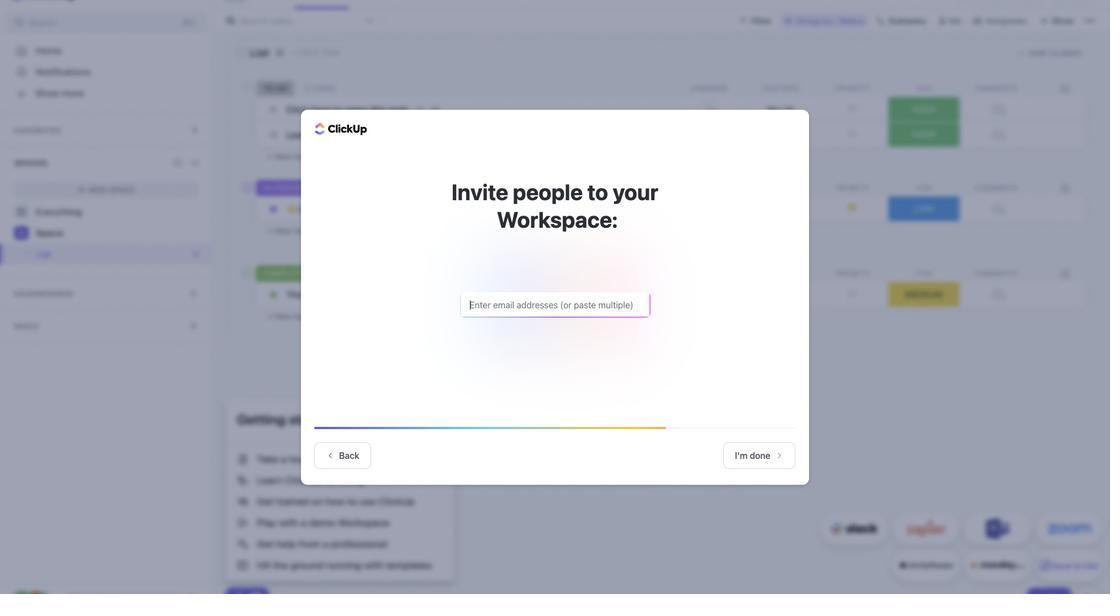 Task type: locate. For each thing, give the bounding box(es) containing it.
clickup logo image
[[315, 123, 367, 135]]

back button
[[314, 443, 371, 469]]

invite people to your workspace:
[[452, 179, 658, 232]]

Enter email addresses (or paste multiple) text field
[[467, 300, 643, 311]]

people
[[513, 179, 583, 205]]

done
[[750, 451, 770, 461]]

invite
[[452, 179, 508, 205]]

i'm
[[735, 451, 748, 461]]



Task type: describe. For each thing, give the bounding box(es) containing it.
to
[[587, 179, 608, 205]]

workspace:
[[497, 206, 618, 232]]

back
[[339, 451, 359, 461]]

your
[[613, 179, 658, 205]]

i'm done
[[735, 451, 770, 461]]

i'm done button
[[723, 443, 795, 469]]



Task type: vqa. For each thing, say whether or not it's contained in the screenshot.
tree in Sidebar navigation
no



